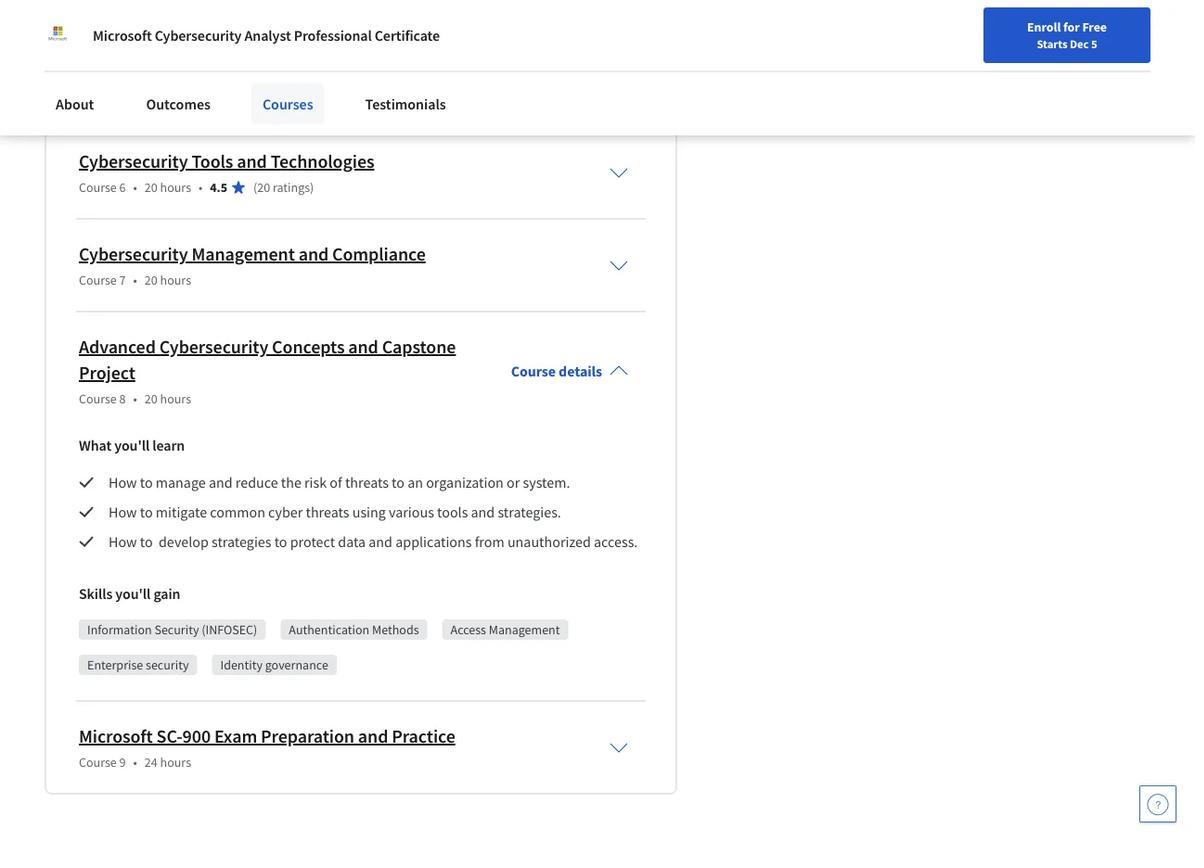 Task type: describe. For each thing, give the bounding box(es) containing it.
system.
[[523, 474, 570, 492]]

course inside cybersecurity management and compliance course 7 • 20 hours
[[79, 272, 117, 289]]

how for how to manage and reduce the risk of threats to an organization or system.
[[109, 474, 137, 492]]

course left '6'
[[79, 179, 117, 196]]

cybersecurity tools and technologies link
[[79, 150, 375, 173]]

show notifications image
[[1013, 23, 1035, 45]]

or
[[507, 474, 520, 492]]

outcomes link
[[135, 84, 222, 124]]

courses link
[[251, 84, 325, 124]]

hours inside cybersecurity management and compliance course 7 • 20 hours
[[160, 272, 191, 289]]

for
[[1064, 19, 1080, 35]]

20 right 4.5
[[257, 179, 270, 196]]

information security (infosec)
[[87, 622, 257, 639]]

how to  develop strategies to protect data and applications from unauthorized access.
[[109, 533, 647, 551]]

advanced cybersecurity concepts and capstone project course 8 • 20 hours
[[79, 336, 456, 408]]

) for 28 ratings
[[310, 86, 314, 103]]

risk
[[305, 474, 327, 492]]

microsoft image
[[45, 22, 71, 48]]

practice
[[392, 726, 456, 749]]

cybersecurity for solutions
[[79, 57, 188, 80]]

20 inside advanced cybersecurity concepts and capstone project course 8 • 20 hours
[[145, 391, 158, 408]]

course details
[[511, 362, 602, 381]]

20 right '6'
[[145, 179, 158, 196]]

cybersecurity solutions and microsoft defender
[[79, 57, 454, 80]]

details
[[559, 362, 602, 381]]

to for common
[[140, 503, 153, 522]]

management for access
[[489, 622, 560, 639]]

to left an
[[392, 474, 405, 492]]

skills
[[79, 585, 113, 603]]

gain
[[154, 585, 181, 603]]

4.5
[[210, 179, 227, 196]]

information
[[87, 622, 152, 639]]

outcomes
[[146, 95, 211, 113]]

about
[[56, 95, 94, 113]]

what you'll learn
[[79, 436, 185, 455]]

solutions
[[192, 57, 267, 80]]

to down cyber
[[274, 533, 287, 551]]

unauthorized
[[508, 533, 591, 551]]

testimonials link
[[354, 84, 457, 124]]

enterprise security
[[87, 657, 189, 674]]

management for cybersecurity
[[192, 243, 295, 266]]

course inside dropdown button
[[511, 362, 556, 381]]

5 inside enroll for free starts dec 5
[[1092, 36, 1098, 51]]

methods
[[372, 622, 419, 639]]

900
[[182, 726, 211, 749]]

(infosec)
[[202, 622, 257, 639]]

an
[[408, 474, 423, 492]]

course inside microsoft sc-900 exam preparation and practice course 9 • 24 hours
[[79, 755, 117, 772]]

microsoft sc-900 exam preparation and practice course 9 • 24 hours
[[79, 726, 456, 772]]

access
[[451, 622, 486, 639]]

project
[[79, 362, 135, 385]]

advanced cybersecurity concepts and capstone project link
[[79, 336, 456, 385]]

9
[[119, 755, 126, 772]]

free
[[1083, 19, 1107, 35]]

6
[[119, 179, 126, 196]]

identity
[[220, 657, 263, 674]]

7
[[119, 272, 126, 289]]

security
[[146, 657, 189, 674]]

cybersecurity solutions and microsoft defender link
[[79, 57, 454, 80]]

concepts
[[272, 336, 345, 359]]

and inside advanced cybersecurity concepts and capstone project course 8 • 20 hours
[[348, 336, 379, 359]]

compliance
[[332, 243, 426, 266]]

28
[[257, 86, 270, 103]]

how for how to mitigate common cyber threats using various tools and strategies.
[[109, 503, 137, 522]]

cybersecurity management and compliance course 7 • 20 hours
[[79, 243, 426, 289]]

the
[[281, 474, 302, 492]]

cybersecurity up the solutions
[[155, 26, 242, 45]]

security
[[154, 622, 199, 639]]

cyber
[[268, 503, 303, 522]]

exam
[[214, 726, 257, 749]]

hours inside advanced cybersecurity concepts and capstone project course 8 • 20 hours
[[160, 391, 191, 408]]

tools
[[192, 150, 233, 173]]

enroll for free starts dec 5
[[1028, 19, 1107, 51]]

learn
[[152, 436, 185, 455]]

microsoft sc-900 exam preparation and practice link
[[79, 726, 456, 749]]

coursera image
[[15, 15, 133, 45]]

using
[[352, 503, 386, 522]]

ratings for 20 ratings
[[273, 179, 310, 196]]

1 hours from the top
[[160, 86, 191, 103]]

1 vertical spatial threats
[[306, 503, 350, 522]]

cybersecurity for management
[[79, 243, 188, 266]]

analyst
[[245, 26, 291, 45]]

) for 20 ratings
[[310, 179, 314, 196]]

authentication methods
[[289, 622, 419, 639]]

2 hours from the top
[[160, 179, 191, 196]]

advanced
[[79, 336, 156, 359]]



Task type: vqa. For each thing, say whether or not it's contained in the screenshot.
'Cybersecurity' within the Cybersecurity Management and Compliance Course 7 • 20 hours
yes



Task type: locate. For each thing, give the bounding box(es) containing it.
20 right 8
[[145, 391, 158, 408]]

identity governance
[[220, 657, 328, 674]]

management inside cybersecurity management and compliance course 7 • 20 hours
[[192, 243, 295, 266]]

23
[[145, 86, 158, 103]]

5 hours from the top
[[160, 755, 191, 772]]

applications
[[396, 533, 472, 551]]

starts
[[1037, 36, 1068, 51]]

how
[[109, 474, 137, 492], [109, 503, 137, 522], [109, 533, 137, 551]]

hours right 24
[[160, 755, 191, 772]]

• inside microsoft sc-900 exam preparation and practice course 9 • 24 hours
[[133, 755, 137, 772]]

how down what you'll learn
[[109, 474, 137, 492]]

( for 20
[[253, 179, 257, 196]]

0 horizontal spatial 5
[[119, 86, 126, 103]]

to
[[140, 474, 153, 492], [392, 474, 405, 492], [140, 503, 153, 522], [140, 533, 153, 551], [274, 533, 287, 551]]

manage
[[156, 474, 206, 492]]

1 horizontal spatial management
[[489, 622, 560, 639]]

2 ( from the top
[[253, 179, 257, 196]]

enterprise
[[87, 657, 143, 674]]

threats down of
[[306, 503, 350, 522]]

capstone
[[382, 336, 456, 359]]

microsoft up '9'
[[79, 726, 153, 749]]

2 vertical spatial how
[[109, 533, 137, 551]]

1 vertical spatial (
[[253, 179, 257, 196]]

• inside advanced cybersecurity concepts and capstone project course 8 • 20 hours
[[133, 391, 137, 408]]

course left 8
[[79, 391, 117, 408]]

microsoft
[[93, 26, 152, 45], [304, 57, 378, 80], [79, 726, 153, 749]]

course left '9'
[[79, 755, 117, 772]]

5 left 23
[[119, 86, 126, 103]]

( 28 ratings )
[[253, 86, 314, 103]]

20
[[145, 179, 158, 196], [257, 179, 270, 196], [145, 272, 158, 289], [145, 391, 158, 408]]

reduce
[[236, 474, 278, 492]]

hours right 7
[[160, 272, 191, 289]]

how up skills you'll gain
[[109, 533, 137, 551]]

you'll
[[114, 436, 150, 455], [115, 585, 151, 603]]

cybersecurity for tools
[[79, 150, 188, 173]]

1 ratings from the top
[[273, 86, 310, 103]]

4.6
[[210, 86, 227, 103]]

microsoft up course 5 on the left
[[93, 26, 152, 45]]

2 ratings from the top
[[273, 179, 310, 196]]

ratings
[[273, 86, 310, 103], [273, 179, 310, 196]]

0 vertical spatial )
[[310, 86, 314, 103]]

cybersecurity up 23
[[79, 57, 188, 80]]

to for and
[[140, 474, 153, 492]]

microsoft for cybersecurity
[[93, 26, 152, 45]]

20 inside cybersecurity management and compliance course 7 • 20 hours
[[145, 272, 158, 289]]

) right 28
[[310, 86, 314, 103]]

1 vertical spatial how
[[109, 503, 137, 522]]

hours left 4.5
[[160, 179, 191, 196]]

1 vertical spatial microsoft
[[304, 57, 378, 80]]

and inside microsoft sc-900 exam preparation and practice course 9 • 24 hours
[[358, 726, 388, 749]]

strategies.
[[498, 503, 561, 522]]

• inside cybersecurity management and compliance course 7 • 20 hours
[[133, 272, 137, 289]]

3 how from the top
[[109, 533, 137, 551]]

• left the 4.6
[[199, 86, 203, 103]]

hours up learn
[[160, 391, 191, 408]]

develop
[[159, 533, 209, 551]]

course 6 • 20 hours •
[[79, 179, 203, 196]]

course 5
[[79, 86, 126, 103]]

professional
[[294, 26, 372, 45]]

about link
[[45, 84, 105, 124]]

ratings down technologies
[[273, 179, 310, 196]]

) down technologies
[[310, 179, 314, 196]]

24
[[145, 755, 158, 772]]

course left 7
[[79, 272, 117, 289]]

protect
[[290, 533, 335, 551]]

)
[[310, 86, 314, 103], [310, 179, 314, 196]]

microsoft inside microsoft sc-900 exam preparation and practice course 9 • 24 hours
[[79, 726, 153, 749]]

you'll left learn
[[114, 436, 150, 455]]

technologies
[[271, 150, 375, 173]]

8
[[119, 391, 126, 408]]

microsoft down professional on the top left of the page
[[304, 57, 378, 80]]

tools
[[437, 503, 468, 522]]

management down 4.5
[[192, 243, 295, 266]]

how to mitigate common cyber threats using various tools and strategies.
[[109, 503, 561, 522]]

menu item
[[874, 19, 993, 79]]

ratings for 28 ratings
[[273, 86, 310, 103]]

defender
[[382, 57, 454, 80]]

governance
[[265, 657, 328, 674]]

1 how from the top
[[109, 474, 137, 492]]

2 vertical spatial microsoft
[[79, 726, 153, 749]]

courses
[[263, 95, 313, 113]]

0 vertical spatial microsoft
[[93, 26, 152, 45]]

hours
[[160, 86, 191, 103], [160, 179, 191, 196], [160, 272, 191, 289], [160, 391, 191, 408], [160, 755, 191, 772]]

testimonials
[[365, 95, 446, 113]]

course inside advanced cybersecurity concepts and capstone project course 8 • 20 hours
[[79, 391, 117, 408]]

threats
[[345, 474, 389, 492], [306, 503, 350, 522]]

how for how to  develop strategies to protect data and applications from unauthorized access.
[[109, 533, 137, 551]]

microsoft for sc-
[[79, 726, 153, 749]]

preparation
[[261, 726, 355, 749]]

cybersecurity inside advanced cybersecurity concepts and capstone project course 8 • 20 hours
[[159, 336, 268, 359]]

course
[[79, 86, 117, 103], [79, 179, 117, 196], [79, 272, 117, 289], [511, 362, 556, 381], [79, 391, 117, 408], [79, 755, 117, 772]]

course left 23
[[79, 86, 117, 103]]

• right '9'
[[133, 755, 137, 772]]

20 right 7
[[145, 272, 158, 289]]

None search field
[[250, 12, 435, 49]]

2 ) from the top
[[310, 179, 314, 196]]

how left mitigate at bottom left
[[109, 503, 137, 522]]

skills you'll gain
[[79, 585, 181, 603]]

cybersecurity tools and technologies
[[79, 150, 375, 173]]

1 vertical spatial you'll
[[115, 585, 151, 603]]

to left develop
[[140, 533, 153, 551]]

you'll for gain
[[115, 585, 151, 603]]

you'll for learn
[[114, 436, 150, 455]]

3 hours from the top
[[160, 272, 191, 289]]

1 ) from the top
[[310, 86, 314, 103]]

to for strategies
[[140, 533, 153, 551]]

( down cybersecurity solutions and microsoft defender link
[[253, 86, 257, 103]]

what
[[79, 436, 111, 455]]

various
[[389, 503, 434, 522]]

access.
[[594, 533, 638, 551]]

mitigate
[[156, 503, 207, 522]]

4 hours from the top
[[160, 391, 191, 408]]

ratings right 28
[[273, 86, 310, 103]]

( right 4.5
[[253, 179, 257, 196]]

certificate
[[375, 26, 440, 45]]

from
[[475, 533, 505, 551]]

course left the details
[[511, 362, 556, 381]]

data
[[338, 533, 366, 551]]

(
[[253, 86, 257, 103], [253, 179, 257, 196]]

0 vertical spatial threats
[[345, 474, 389, 492]]

management right access
[[489, 622, 560, 639]]

1 vertical spatial )
[[310, 179, 314, 196]]

2 how from the top
[[109, 503, 137, 522]]

hours right 23
[[160, 86, 191, 103]]

how to manage and reduce the risk of threats to an organization or system.
[[109, 474, 570, 492]]

0 horizontal spatial management
[[192, 243, 295, 266]]

0 vertical spatial management
[[192, 243, 295, 266]]

strategies
[[212, 533, 271, 551]]

0 vertical spatial ratings
[[273, 86, 310, 103]]

to left the manage on the bottom left of the page
[[140, 474, 153, 492]]

cybersecurity down cybersecurity management and compliance course 7 • 20 hours
[[159, 336, 268, 359]]

and
[[270, 57, 300, 80], [237, 150, 267, 173], [299, 243, 329, 266], [348, 336, 379, 359], [209, 474, 233, 492], [471, 503, 495, 522], [369, 533, 393, 551], [358, 726, 388, 749]]

course details button
[[496, 323, 643, 420]]

threats up the "using"
[[345, 474, 389, 492]]

1 vertical spatial 5
[[119, 86, 126, 103]]

to left mitigate at bottom left
[[140, 503, 153, 522]]

cybersecurity up 7
[[79, 243, 188, 266]]

dec
[[1070, 36, 1089, 51]]

help center image
[[1147, 794, 1170, 816]]

enroll
[[1028, 19, 1061, 35]]

organization
[[426, 474, 504, 492]]

• left 4.5
[[199, 179, 203, 196]]

of
[[330, 474, 342, 492]]

cybersecurity inside cybersecurity management and compliance course 7 • 20 hours
[[79, 243, 188, 266]]

common
[[210, 503, 265, 522]]

1 vertical spatial management
[[489, 622, 560, 639]]

0 vertical spatial you'll
[[114, 436, 150, 455]]

1 horizontal spatial 5
[[1092, 36, 1098, 51]]

23 hours •
[[145, 86, 203, 103]]

cybersecurity up course 6 • 20 hours •
[[79, 150, 188, 173]]

• right 8
[[133, 391, 137, 408]]

microsoft cybersecurity analyst professional certificate
[[93, 26, 440, 45]]

cybersecurity management and compliance link
[[79, 243, 426, 266]]

access management
[[451, 622, 560, 639]]

1 vertical spatial ratings
[[273, 179, 310, 196]]

you'll left gain
[[115, 585, 151, 603]]

( for 28
[[253, 86, 257, 103]]

0 vertical spatial 5
[[1092, 36, 1098, 51]]

sc-
[[157, 726, 182, 749]]

0 vertical spatial how
[[109, 474, 137, 492]]

5 right dec
[[1092, 36, 1098, 51]]

hours inside microsoft sc-900 exam preparation and practice course 9 • 24 hours
[[160, 755, 191, 772]]

• right '6'
[[133, 179, 137, 196]]

0 vertical spatial (
[[253, 86, 257, 103]]

1 ( from the top
[[253, 86, 257, 103]]

• right 7
[[133, 272, 137, 289]]

and inside cybersecurity management and compliance course 7 • 20 hours
[[299, 243, 329, 266]]



